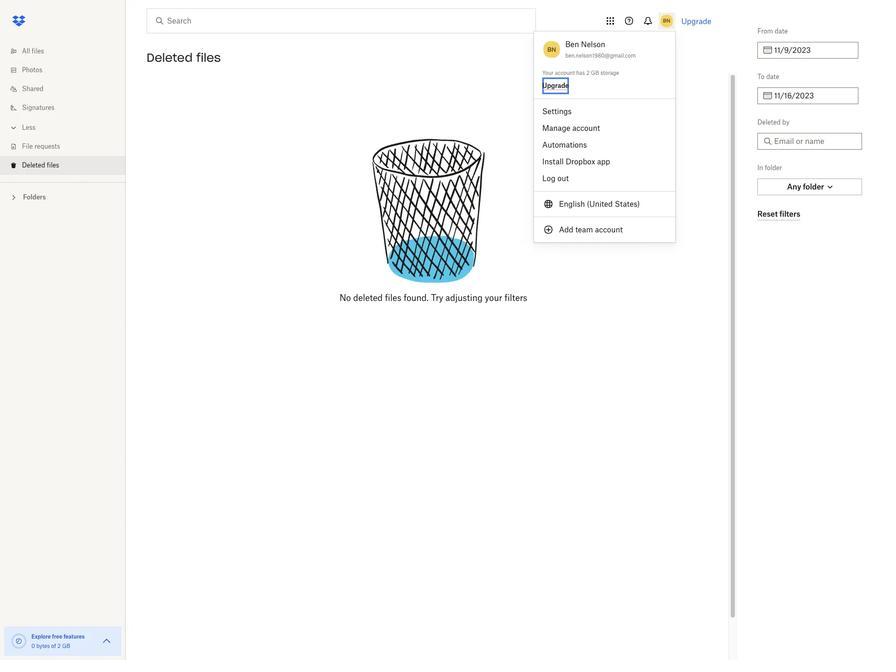 Task type: describe. For each thing, give the bounding box(es) containing it.
from
[[758, 27, 774, 35]]

bn
[[548, 46, 556, 53]]

to date
[[758, 73, 780, 81]]

ben.nelson1980@gmail.com
[[566, 52, 636, 59]]

folders
[[23, 193, 46, 201]]

file requests
[[22, 142, 60, 150]]

has
[[577, 70, 585, 76]]

1 vertical spatial upgrade
[[543, 81, 569, 89]]

from date
[[758, 27, 788, 35]]

automations
[[543, 140, 587, 149]]

shared
[[22, 85, 43, 93]]

no
[[340, 293, 351, 303]]

by
[[783, 118, 790, 126]]

your
[[543, 70, 554, 76]]

account for your
[[555, 70, 575, 76]]

0 vertical spatial deleted files
[[147, 50, 221, 65]]

log out link
[[534, 170, 676, 187]]

all
[[22, 47, 30, 55]]

ben nelson ben.nelson1980@gmail.com
[[566, 40, 636, 59]]

install
[[543, 157, 564, 166]]

signatures
[[22, 104, 55, 112]]

deleted files inside deleted files link
[[22, 161, 59, 169]]

dropbox
[[566, 157, 596, 166]]

file
[[22, 142, 33, 150]]

english (united states)
[[559, 200, 640, 208]]

upgrade link
[[682, 17, 712, 25]]

in folder
[[758, 164, 783, 172]]

dropbox image
[[8, 10, 29, 31]]

quota usage element
[[10, 633, 27, 650]]

less image
[[8, 123, 19, 133]]

your
[[485, 293, 503, 303]]

log
[[543, 174, 556, 183]]

your account has 2 gb storage
[[543, 70, 620, 76]]

deleted inside 'list item'
[[22, 161, 45, 169]]

in
[[758, 164, 764, 172]]

manage account
[[543, 124, 601, 133]]

adjusting
[[446, 293, 483, 303]]

of
[[51, 643, 56, 650]]

explore
[[31, 634, 51, 640]]

settings link
[[534, 103, 676, 120]]

try
[[431, 293, 444, 303]]

add
[[559, 225, 574, 234]]

english (united states) menu item
[[534, 196, 676, 213]]

date for to date
[[767, 73, 780, 81]]

folders button
[[0, 189, 126, 205]]



Task type: locate. For each thing, give the bounding box(es) containing it.
0 vertical spatial date
[[775, 27, 788, 35]]

account inside 'link'
[[595, 225, 623, 234]]

list
[[0, 36, 126, 182]]

1 vertical spatial deleted files
[[22, 161, 59, 169]]

less
[[22, 124, 36, 131]]

nelson
[[581, 40, 606, 49]]

files
[[32, 47, 44, 55], [196, 50, 221, 65], [47, 161, 59, 169], [385, 293, 402, 303]]

photos link
[[8, 61, 126, 80]]

all files
[[22, 47, 44, 55]]

choose a language: image
[[543, 198, 555, 211]]

1 vertical spatial gb
[[62, 643, 70, 650]]

files inside deleted files link
[[47, 161, 59, 169]]

1 horizontal spatial 2
[[587, 70, 590, 76]]

manage account link
[[534, 120, 676, 137]]

gb down the features
[[62, 643, 70, 650]]

account for manage
[[573, 124, 601, 133]]

1 vertical spatial account
[[573, 124, 601, 133]]

To date text field
[[775, 90, 853, 102]]

From date text field
[[775, 45, 853, 56]]

gb inside explore free features 0 bytes of 2 gb
[[62, 643, 70, 650]]

account menu image
[[659, 13, 676, 29]]

automations link
[[534, 137, 676, 153]]

ben
[[566, 40, 579, 49]]

1 horizontal spatial deleted files
[[147, 50, 221, 65]]

1 horizontal spatial upgrade
[[682, 17, 712, 25]]

list containing all files
[[0, 36, 126, 182]]

bn button
[[543, 39, 562, 60]]

found.
[[404, 293, 429, 303]]

date right to
[[767, 73, 780, 81]]

to
[[758, 73, 765, 81]]

all files link
[[8, 42, 126, 61]]

no deleted files found. try adjusting your filters
[[340, 293, 528, 303]]

0 horizontal spatial 2
[[57, 643, 61, 650]]

free
[[52, 634, 62, 640]]

0 horizontal spatial upgrade
[[543, 81, 569, 89]]

deleted files list item
[[0, 156, 126, 175]]

deleted files link
[[8, 156, 126, 175]]

upgrade right account menu image
[[682, 17, 712, 25]]

shared link
[[8, 80, 126, 98]]

states)
[[615, 200, 640, 208]]

2
[[587, 70, 590, 76], [57, 643, 61, 650]]

account left has
[[555, 70, 575, 76]]

1 vertical spatial deleted
[[758, 118, 781, 126]]

manage
[[543, 124, 571, 133]]

0 horizontal spatial gb
[[62, 643, 70, 650]]

1 horizontal spatial gb
[[591, 70, 600, 76]]

1 vertical spatial date
[[767, 73, 780, 81]]

0 vertical spatial 2
[[587, 70, 590, 76]]

files inside all files 'link'
[[32, 47, 44, 55]]

deleted files
[[147, 50, 221, 65], [22, 161, 59, 169]]

0 horizontal spatial deleted
[[22, 161, 45, 169]]

file requests link
[[8, 137, 126, 156]]

1 horizontal spatial deleted
[[147, 50, 193, 65]]

account
[[555, 70, 575, 76], [573, 124, 601, 133], [595, 225, 623, 234]]

storage
[[601, 70, 620, 76]]

0
[[31, 643, 35, 650]]

2 vertical spatial deleted
[[22, 161, 45, 169]]

0 vertical spatial account
[[555, 70, 575, 76]]

out
[[558, 174, 569, 183]]

app
[[598, 157, 611, 166]]

team
[[576, 225, 593, 234]]

account right team
[[595, 225, 623, 234]]

settings
[[543, 107, 572, 116]]

0 vertical spatial gb
[[591, 70, 600, 76]]

0 vertical spatial upgrade
[[682, 17, 712, 25]]

deleted
[[353, 293, 383, 303]]

log out
[[543, 174, 569, 183]]

2 inside explore free features 0 bytes of 2 gb
[[57, 643, 61, 650]]

gb right has
[[591, 70, 600, 76]]

bytes
[[36, 643, 50, 650]]

folder
[[765, 164, 783, 172]]

upgrade button
[[543, 81, 569, 90]]

account down settings link
[[573, 124, 601, 133]]

filters
[[505, 293, 528, 303]]

2 right has
[[587, 70, 590, 76]]

add team account
[[559, 225, 623, 234]]

upgrade down your
[[543, 81, 569, 89]]

add team account link
[[534, 222, 676, 238]]

2 vertical spatial account
[[595, 225, 623, 234]]

features
[[64, 634, 85, 640]]

deleted by
[[758, 118, 790, 126]]

install dropbox app
[[543, 157, 611, 166]]

2 horizontal spatial deleted
[[758, 118, 781, 126]]

requests
[[35, 142, 60, 150]]

upgrade
[[682, 17, 712, 25], [543, 81, 569, 89]]

signatures link
[[8, 98, 126, 117]]

1 vertical spatial 2
[[57, 643, 61, 650]]

date right from
[[775, 27, 788, 35]]

(united
[[587, 200, 613, 208]]

explore free features 0 bytes of 2 gb
[[31, 634, 85, 650]]

gb
[[591, 70, 600, 76], [62, 643, 70, 650]]

2 right 'of'
[[57, 643, 61, 650]]

date
[[775, 27, 788, 35], [767, 73, 780, 81]]

date for from date
[[775, 27, 788, 35]]

deleted
[[147, 50, 193, 65], [758, 118, 781, 126], [22, 161, 45, 169]]

0 vertical spatial deleted
[[147, 50, 193, 65]]

photos
[[22, 66, 42, 74]]

0 horizontal spatial deleted files
[[22, 161, 59, 169]]

english
[[559, 200, 585, 208]]



Task type: vqa. For each thing, say whether or not it's contained in the screenshot.
Deleted to the middle
yes



